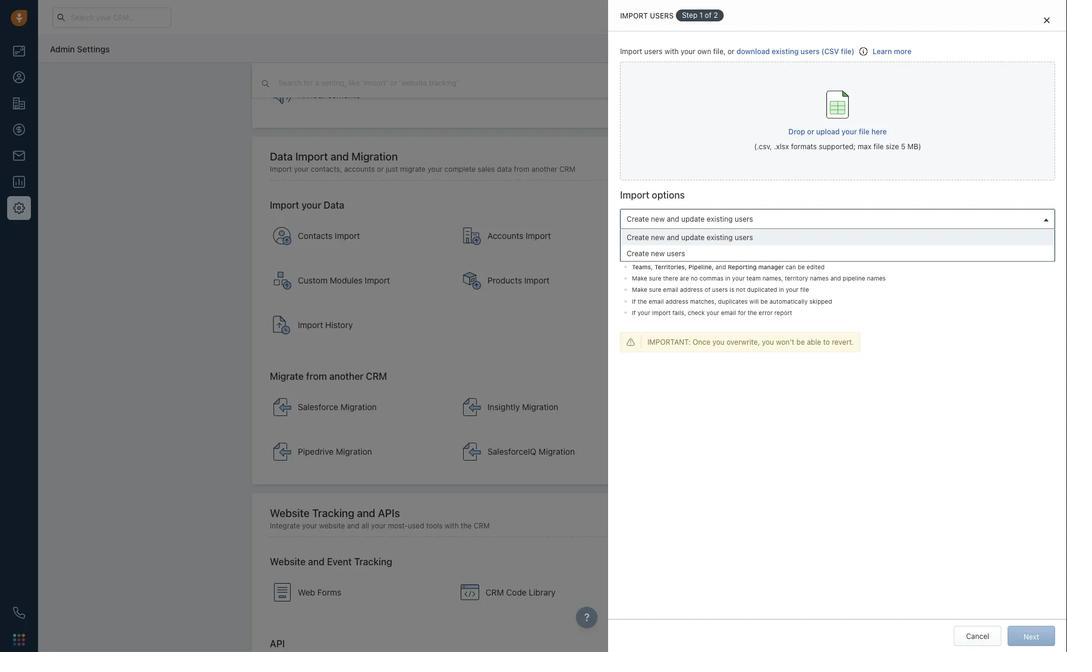 Task type: locate. For each thing, give the bounding box(es) containing it.
formats
[[791, 142, 817, 151]]

update up these
[[681, 233, 705, 241]]

or right file,
[[728, 47, 735, 56]]

1 make from the top
[[632, 275, 647, 282]]

and left pipeline
[[830, 275, 841, 282]]

migration right insightly
[[522, 402, 558, 412]]

1 horizontal spatial names
[[867, 275, 886, 282]]

another right data
[[531, 165, 557, 174]]

and up users,
[[667, 233, 679, 241]]

and left event
[[308, 556, 325, 568]]

address for of
[[680, 286, 703, 293]]

and inside 'data import and migration import your contacts, accounts or just migrate your complete sales data from another crm'
[[330, 150, 349, 163]]

1 vertical spatial with
[[445, 522, 459, 530]]

3 create from the top
[[627, 249, 649, 257]]

your right migrate
[[428, 165, 442, 174]]

existing inside create new and update existing users option
[[707, 233, 733, 241]]

salesforceiq migration
[[488, 447, 575, 457]]

migration right pipedrive
[[336, 447, 372, 457]]

website up integrate
[[270, 507, 310, 519]]

0 horizontal spatial from
[[306, 371, 327, 382]]

bring all your sales data from salesforceiq using a zip file image
[[463, 442, 482, 461]]

import options dialog
[[608, 0, 1067, 652]]

own
[[697, 47, 711, 56]]

email
[[663, 286, 678, 293], [649, 298, 664, 305], [721, 309, 736, 316]]

existing inside 'create new and update existing users' "dropdown button"
[[707, 215, 733, 223]]

website
[[270, 507, 310, 519], [270, 556, 306, 568]]

0 vertical spatial email
[[663, 286, 678, 293]]

0 vertical spatial the
[[638, 298, 647, 305]]

contacts,
[[311, 165, 342, 174]]

title,
[[871, 252, 885, 259]]

create new and update existing users up these
[[627, 233, 753, 241]]

1 horizontal spatial with
[[665, 47, 679, 56]]

Search for a setting, like 'import' or 'website tracking' text field
[[277, 77, 510, 89]]

and down details on the right
[[716, 263, 726, 270]]

import your accounts using csv or xlsx files (sample csv available) image
[[463, 227, 482, 246]]

once
[[693, 338, 710, 346]]

0 horizontal spatial names
[[810, 275, 829, 282]]

1 new from the top
[[651, 215, 665, 223]]

important:
[[647, 338, 691, 346]]

with inside import options dialog
[[665, 47, 679, 56]]

matches,
[[690, 298, 716, 305]]

just
[[386, 165, 398, 174]]

file inside button
[[859, 127, 870, 136]]

1 vertical spatial or
[[807, 127, 814, 136]]

existing up the deals import in the right of the page
[[707, 215, 733, 223]]

create new users option
[[621, 245, 1055, 261]]

0 vertical spatial sure
[[649, 275, 661, 282]]

1
[[700, 11, 703, 19]]

migration
[[351, 150, 398, 163], [341, 402, 377, 412], [522, 402, 558, 412], [336, 447, 372, 457], [539, 447, 575, 457]]

your inside button
[[842, 127, 857, 136]]

from right data
[[514, 165, 529, 174]]

import
[[620, 11, 648, 20], [620, 47, 642, 56], [295, 150, 328, 163], [270, 165, 292, 174], [620, 189, 649, 200], [270, 200, 299, 211], [335, 231, 360, 241], [526, 231, 551, 241], [701, 231, 726, 241], [365, 276, 390, 286], [524, 276, 550, 286], [702, 276, 727, 286], [298, 320, 323, 330]]

and up import your deals using csv or xlsx files (sample csv available) image
[[667, 215, 679, 223]]

from
[[514, 165, 529, 174], [306, 371, 327, 382]]

email for sure
[[663, 286, 678, 293]]

0 vertical spatial another
[[531, 165, 557, 174]]

or left just
[[377, 165, 384, 174]]

sure for email
[[649, 286, 661, 293]]

(.csv,
[[754, 142, 772, 151]]

job
[[859, 252, 870, 259]]

and left all
[[347, 522, 359, 530]]

new down import your deals using csv or xlsx files (sample csv available) image
[[651, 249, 665, 257]]

number
[[950, 252, 973, 259]]

1 create from the top
[[627, 215, 649, 223]]

commas
[[700, 275, 724, 282]]

announcements
[[298, 90, 360, 100]]

new up create new users
[[651, 233, 665, 241]]

updated:
[[755, 252, 781, 259]]

1 horizontal spatial from
[[514, 165, 529, 174]]

0 vertical spatial from
[[514, 165, 529, 174]]

bring all your sales data from insightly using a zip file image
[[463, 398, 482, 417]]

1 sure from the top
[[649, 275, 661, 282]]

or inside 'data import and migration import your contacts, accounts or just migrate your complete sales data from another crm'
[[377, 165, 384, 174]]

step 1 of 2
[[682, 11, 718, 19]]

import up import your contacts using csv or xlsx files (sample csv available) icon
[[270, 200, 299, 211]]

and up contacts, at the left
[[330, 150, 349, 163]]

the inside website tracking and apis integrate your website and all your most-used tools with the crm
[[461, 522, 472, 530]]

1 vertical spatial create new and update existing users
[[627, 233, 753, 241]]

0 vertical spatial if
[[632, 298, 636, 305]]

another
[[531, 165, 557, 174], [329, 371, 363, 382]]

web forms
[[298, 588, 341, 597]]

max
[[858, 142, 872, 151]]

sure up import
[[649, 286, 661, 293]]

create down "remember"
[[627, 249, 649, 257]]

1 vertical spatial in
[[779, 286, 784, 293]]

website up automatically create contacts when website visitors sign up image
[[270, 556, 306, 568]]

sure left there
[[649, 275, 661, 282]]

you right once
[[712, 338, 725, 346]]

0 vertical spatial website
[[270, 507, 310, 519]]

migrate from another crm
[[270, 371, 387, 382]]

automatically
[[770, 298, 808, 305]]

create new and update existing users for list box containing create new and update existing users
[[627, 233, 753, 241]]

products
[[488, 276, 522, 286]]

your left own
[[681, 47, 695, 56]]

website for tracking
[[270, 507, 310, 519]]

crm inside 'data import and migration import your contacts, accounts or just migrate your complete sales data from another crm'
[[559, 165, 575, 174]]

revert.
[[832, 338, 854, 346]]

are
[[680, 275, 689, 282]]

if the email address matches, duplicates will be automatically skipped
[[632, 298, 832, 305]]

sure for there
[[649, 275, 661, 282]]

and inside "dropdown button"
[[667, 215, 679, 223]]

1 if from the top
[[632, 298, 636, 305]]

users
[[650, 11, 674, 20], [644, 47, 663, 56], [801, 47, 820, 56], [735, 215, 753, 223], [735, 233, 753, 241], [667, 249, 685, 257], [712, 286, 728, 293]]

integrate
[[270, 522, 300, 530]]

2 vertical spatial file
[[800, 286, 809, 293]]

0 vertical spatial tracking
[[312, 507, 354, 519]]

create new and update existing users up deals on the top of page
[[627, 215, 753, 223]]

1 vertical spatial make
[[632, 286, 647, 293]]

tracking up web forms link
[[354, 556, 392, 568]]

0 vertical spatial create
[[627, 215, 649, 223]]

1 horizontal spatial file
[[859, 127, 870, 136]]

can
[[786, 263, 796, 270]]

list box inside import options dialog
[[621, 229, 1055, 261]]

create new and update existing users option
[[621, 229, 1055, 245]]

1 vertical spatial website
[[270, 556, 306, 568]]

0 horizontal spatial file
[[800, 286, 809, 293]]

users
[[677, 276, 699, 286]]

with left own
[[665, 47, 679, 56]]

create up for
[[627, 233, 649, 241]]

make sure there are no commas in your team names, territory names and pipeline names
[[632, 275, 886, 282]]

0 horizontal spatial data
[[270, 150, 293, 163]]

2 make from the top
[[632, 286, 647, 293]]

tracking up website
[[312, 507, 354, 519]]

drop or upload your file here button
[[788, 121, 887, 142]]

migration right salesforce
[[341, 402, 377, 412]]

0 vertical spatial new
[[651, 215, 665, 223]]

0 horizontal spatial another
[[329, 371, 363, 382]]

no
[[691, 275, 698, 282]]

2 vertical spatial or
[[377, 165, 384, 174]]

create new and update existing users inside create new and update existing users option
[[627, 233, 753, 241]]

2 update from the top
[[681, 233, 705, 241]]

create for create new and update existing users option on the top right of the page
[[627, 233, 649, 241]]

1 vertical spatial update
[[681, 233, 705, 241]]

1 vertical spatial new
[[651, 233, 665, 241]]

your up (.csv, .xlsx formats supported; max file size 5 mb)
[[842, 127, 857, 136]]

your up contacts at the left top of the page
[[302, 200, 321, 211]]

1 vertical spatial address
[[666, 298, 688, 305]]

email up import
[[649, 298, 664, 305]]

mb)
[[907, 142, 921, 151]]

your
[[681, 47, 695, 56], [842, 127, 857, 136], [294, 165, 309, 174], [428, 165, 442, 174], [302, 200, 321, 211], [732, 275, 745, 282], [786, 286, 799, 293], [638, 309, 650, 316], [707, 309, 719, 316], [302, 522, 317, 530], [371, 522, 386, 530]]

0 horizontal spatial or
[[377, 165, 384, 174]]

be right the can
[[798, 263, 805, 270]]

data up the "import your data"
[[270, 150, 293, 163]]

1 vertical spatial of
[[705, 286, 710, 293]]

import up details on the right
[[701, 231, 726, 241]]

supported;
[[819, 142, 856, 151]]

1 horizontal spatial the
[[638, 298, 647, 305]]

accounts
[[344, 165, 375, 174]]

tracking inside website tracking and apis integrate your website and all your most-used tools with the crm
[[312, 507, 354, 519]]

2 names from the left
[[867, 275, 886, 282]]

email down there
[[663, 286, 678, 293]]

1 vertical spatial if
[[632, 309, 636, 316]]

mobile
[[886, 252, 906, 259]]

names down "edited"
[[810, 275, 829, 282]]

create for create new users option
[[627, 249, 649, 257]]

file left here
[[859, 127, 870, 136]]

migrate
[[400, 165, 426, 174]]

address down users
[[680, 286, 703, 293]]

0 vertical spatial address
[[680, 286, 703, 293]]

phone element
[[7, 601, 31, 625]]

be left able
[[797, 338, 805, 346]]

your up automatically
[[786, 286, 799, 293]]

migration right salesforceiq
[[539, 447, 575, 457]]

create
[[627, 215, 649, 223], [627, 233, 649, 241], [627, 249, 649, 257]]

1 create new and update existing users from the top
[[627, 215, 753, 223]]

existing up details on the right
[[707, 233, 733, 241]]

you left won't
[[762, 338, 774, 346]]

phone image
[[13, 607, 25, 619]]

with right tools
[[445, 522, 459, 530]]

0 horizontal spatial you
[[712, 338, 725, 346]]

your down matches, at right top
[[707, 309, 719, 316]]

if down teams,
[[632, 298, 636, 305]]

a set of code libraries to add, track and update contacts image
[[461, 583, 480, 602]]

download a csv of your current crm users, update their details in the required format, and upload it back image
[[859, 47, 868, 56]]

existing right download at the top of the page
[[772, 47, 799, 56]]

1 horizontal spatial data
[[324, 200, 344, 211]]

of down users import
[[705, 286, 710, 293]]

drop or upload your file here
[[788, 127, 887, 136]]

the right for
[[748, 309, 757, 316]]

create inside "dropdown button"
[[627, 215, 649, 223]]

1 vertical spatial file
[[874, 142, 884, 151]]

migrate
[[270, 371, 304, 382]]

list box containing create new and update existing users
[[621, 229, 1055, 261]]

to
[[823, 338, 830, 346]]

data up contacts import
[[324, 200, 344, 211]]

1 of from the top
[[705, 11, 712, 19]]

data
[[497, 165, 512, 174]]

make for make sure there are no commas in your team names, territory names and pipeline names
[[632, 275, 647, 282]]

1 names from the left
[[810, 275, 829, 282]]

email down 'if the email address matches, duplicates will be automatically skipped'
[[721, 309, 736, 316]]

from right migrate
[[306, 371, 327, 382]]

0 vertical spatial create new and update existing users
[[627, 215, 753, 223]]

0 vertical spatial of
[[705, 11, 712, 19]]

2 create new and update existing users from the top
[[627, 233, 753, 241]]

website for and
[[270, 556, 306, 568]]

if
[[632, 298, 636, 305], [632, 309, 636, 316]]

duplicates
[[718, 298, 748, 305]]

2 horizontal spatial file
[[874, 142, 884, 151]]

update up deals on the top of page
[[681, 215, 705, 223]]

share news with your team without stepping away from the crm image
[[273, 86, 292, 105]]

migration for salesforceiq migration
[[539, 447, 575, 457]]

new inside create new users option
[[651, 249, 665, 257]]

for
[[632, 252, 641, 259]]

1 horizontal spatial another
[[531, 165, 557, 174]]

1 horizontal spatial you
[[762, 338, 774, 346]]

the right tools
[[461, 522, 472, 530]]

1 vertical spatial the
[[748, 309, 757, 316]]

of right 1
[[705, 11, 712, 19]]

0 vertical spatial in
[[725, 275, 730, 282]]

announcements link
[[267, 75, 452, 116]]

new up import your deals using csv or xlsx files (sample csv available) image
[[651, 215, 665, 223]]

update inside option
[[681, 233, 705, 241]]

users,
[[667, 252, 685, 259]]

skipped
[[809, 298, 832, 305]]

Search your CRM... text field
[[52, 7, 171, 28]]

2 vertical spatial new
[[651, 249, 665, 257]]

existing
[[772, 47, 799, 56], [707, 215, 733, 223], [707, 233, 733, 241], [643, 252, 665, 259]]

0 vertical spatial data
[[270, 150, 293, 163]]

2 horizontal spatial the
[[748, 309, 757, 316]]

import down import users
[[620, 47, 642, 56]]

1 vertical spatial email
[[649, 298, 664, 305]]

update inside "dropdown button"
[[681, 215, 705, 223]]

new for create new and update existing users option on the top right of the page
[[651, 233, 665, 241]]

file
[[859, 127, 870, 136], [874, 142, 884, 151], [800, 286, 809, 293]]

1 vertical spatial create
[[627, 233, 649, 241]]

api
[[270, 638, 285, 649]]

1 vertical spatial from
[[306, 371, 327, 382]]

0 vertical spatial with
[[665, 47, 679, 56]]

0 horizontal spatial with
[[445, 522, 459, 530]]

create up "remember"
[[627, 215, 649, 223]]

2 new from the top
[[651, 233, 665, 241]]

3 new from the top
[[651, 249, 665, 257]]

import history
[[298, 320, 353, 330]]

2 vertical spatial create
[[627, 249, 649, 257]]

create new users
[[627, 249, 685, 257]]

learn
[[873, 47, 892, 56]]

2 if from the top
[[632, 309, 636, 316]]

automatically create contacts when website visitors sign up image
[[273, 583, 292, 602]]

0 horizontal spatial the
[[461, 522, 472, 530]]

1 horizontal spatial or
[[728, 47, 735, 56]]

address up fails,
[[666, 298, 688, 305]]

0 vertical spatial file
[[859, 127, 870, 136]]

if left import
[[632, 309, 636, 316]]

settings
[[77, 44, 110, 54]]

2 vertical spatial email
[[721, 309, 736, 316]]

import right accounts
[[526, 231, 551, 241]]

team
[[746, 275, 761, 282]]

your left import
[[638, 309, 650, 316]]

duplicated
[[747, 286, 777, 293]]

2 website from the top
[[270, 556, 306, 568]]

import options
[[620, 189, 685, 200]]

2 create from the top
[[627, 233, 649, 241]]

names right pipeline
[[867, 275, 886, 282]]

create new and update existing users button
[[620, 209, 1055, 229]]

users import
[[677, 276, 727, 286]]

2 horizontal spatial or
[[807, 127, 814, 136]]

will
[[749, 298, 759, 305]]

migration up accounts
[[351, 150, 398, 163]]

modules
[[330, 276, 363, 286]]

website inside website tracking and apis integrate your website and all your most-used tools with the crm
[[270, 507, 310, 519]]

new inside create new and update existing users option
[[651, 233, 665, 241]]

file left the size
[[874, 142, 884, 151]]

if your import fails, check your email for the error report
[[632, 309, 792, 316]]

1 update from the top
[[681, 215, 705, 223]]

in down teams, territories, pipeline, and reporting manager can be edited
[[725, 275, 730, 282]]

update for list box containing create new and update existing users
[[681, 233, 705, 241]]

list box
[[621, 229, 1055, 261]]

2 sure from the top
[[649, 286, 661, 293]]

2 vertical spatial the
[[461, 522, 472, 530]]

the down teams,
[[638, 298, 647, 305]]

another up 'salesforce migration'
[[329, 371, 363, 382]]

in up automatically
[[779, 286, 784, 293]]

custom
[[298, 276, 328, 286]]

1 vertical spatial another
[[329, 371, 363, 382]]

or right drop
[[807, 127, 814, 136]]

0 vertical spatial make
[[632, 275, 647, 282]]

file,
[[713, 47, 726, 56]]

1 vertical spatial sure
[[649, 286, 661, 293]]

1 website from the top
[[270, 507, 310, 519]]

file down territory
[[800, 286, 809, 293]]

0 vertical spatial update
[[681, 215, 705, 223]]

import left options
[[620, 189, 649, 200]]

create new and update existing users inside 'create new and update existing users' "dropdown button"
[[627, 215, 753, 223]]



Task type: describe. For each thing, give the bounding box(es) containing it.
report
[[774, 309, 792, 316]]

import up contacts, at the left
[[295, 150, 328, 163]]

with inside website tracking and apis integrate your website and all your most-used tools with the crm
[[445, 522, 459, 530]]

able
[[807, 338, 821, 346]]

custom modules import
[[298, 276, 390, 286]]

import users with your own file, or download existing users (csv file)
[[620, 47, 854, 56]]

work
[[933, 252, 948, 259]]

for existing users, these details cannot be updated: full name, email address, job title, mobile number, work number
[[632, 252, 973, 259]]

library
[[529, 588, 556, 597]]

names,
[[762, 275, 783, 282]]

bring all your sales data from pipedrive using a zip file image
[[273, 442, 292, 461]]

for
[[738, 309, 746, 316]]

your left contacts, at the left
[[294, 165, 309, 174]]

important: once you overwrite, you won't be able to revert.
[[647, 338, 854, 346]]

size
[[886, 142, 899, 151]]

your right all
[[371, 522, 386, 530]]

there
[[663, 275, 678, 282]]

and up all
[[357, 507, 375, 519]]

not
[[736, 286, 745, 293]]

email for the
[[649, 298, 664, 305]]

import up the "import your data"
[[270, 165, 292, 174]]

5
[[901, 142, 905, 151]]

or inside button
[[807, 127, 814, 136]]

pipedrive
[[298, 447, 334, 457]]

import your contacts using csv or xlsx files (sample csv available) image
[[273, 227, 292, 246]]

1 vertical spatial tracking
[[354, 556, 392, 568]]

1 vertical spatial data
[[324, 200, 344, 211]]

new for create new users option
[[651, 249, 665, 257]]

import your deals using csv or xlsx files (sample csv available) image
[[652, 227, 671, 246]]

apis
[[378, 507, 400, 519]]

website and event tracking
[[270, 556, 392, 568]]

teams, territories, pipeline, and reporting manager can be edited
[[632, 263, 825, 270]]

web forms link
[[267, 572, 452, 613]]

crm inside website tracking and apis integrate your website and all your most-used tools with the crm
[[474, 522, 490, 530]]

bring all your sales data from salesforce using a zip file image
[[273, 398, 292, 417]]

fails,
[[672, 309, 686, 316]]

territory
[[785, 275, 808, 282]]

manager
[[758, 263, 784, 270]]

cannot
[[725, 252, 744, 259]]

learn more link
[[873, 47, 912, 56]]

cancel
[[966, 632, 989, 640]]

keep track of every import you've ever done, with record-level details image
[[273, 316, 292, 335]]

website
[[319, 522, 345, 530]]

users inside "dropdown button"
[[735, 215, 753, 223]]

salesforce migration
[[298, 402, 377, 412]]

2 of from the top
[[705, 286, 710, 293]]

is
[[730, 286, 734, 293]]

1 you from the left
[[712, 338, 725, 346]]

name,
[[795, 252, 812, 259]]

data import and migration import your contacts, accounts or just migrate your complete sales data from another crm
[[270, 150, 575, 174]]

contacts
[[298, 231, 333, 241]]

check
[[688, 309, 705, 316]]

history
[[325, 320, 353, 330]]

edited
[[807, 263, 825, 270]]

import left step
[[620, 11, 648, 20]]

teams,
[[632, 263, 653, 270]]

most-
[[388, 522, 408, 530]]

complete
[[444, 165, 476, 174]]

1 horizontal spatial in
[[779, 286, 784, 293]]

pipedrive migration
[[298, 447, 372, 457]]

pipeline,
[[688, 263, 714, 270]]

migration for insightly migration
[[522, 402, 558, 412]]

import
[[652, 309, 671, 316]]

make for make sure email address of users is not duplicated in your file
[[632, 286, 647, 293]]

drop
[[788, 127, 805, 136]]

crm code library link
[[455, 572, 639, 613]]

accounts
[[488, 231, 523, 241]]

sales
[[478, 165, 495, 174]]

forms
[[317, 588, 341, 597]]

error
[[759, 309, 773, 316]]

migration for salesforce migration
[[341, 402, 377, 412]]

address for matches,
[[666, 298, 688, 305]]

import right keep track of every import you've ever done, with record-level details icon
[[298, 320, 323, 330]]

products import
[[488, 276, 550, 286]]

2 you from the left
[[762, 338, 774, 346]]

and inside option
[[667, 233, 679, 241]]

learn more
[[873, 47, 912, 56]]

0 horizontal spatial in
[[725, 275, 730, 282]]

0 vertical spatial or
[[728, 47, 735, 56]]

freshworks switcher image
[[13, 634, 25, 646]]

import right the products
[[524, 276, 550, 286]]

your left website
[[302, 522, 317, 530]]

import your users using csv or xlsx files (sample csv available) image
[[652, 271, 671, 290]]

existing up teams,
[[643, 252, 665, 259]]

import your products using csv or xlsx files (sample csv available) image
[[463, 271, 482, 290]]

email
[[814, 252, 830, 259]]

2
[[714, 11, 718, 19]]

address,
[[832, 252, 857, 259]]

be up reporting
[[746, 252, 753, 259]]

salesforce
[[298, 402, 338, 412]]

deals import
[[677, 231, 726, 241]]

another inside 'data import and migration import your contacts, accounts or just migrate your complete sales data from another crm'
[[531, 165, 557, 174]]

import your custom modules using csv or xlsx files (sample csv available) image
[[273, 271, 292, 290]]

new inside 'create new and update existing users' "dropdown button"
[[651, 215, 665, 223]]

from inside 'data import and migration import your contacts, accounts or just migrate your complete sales data from another crm'
[[514, 165, 529, 174]]

won't
[[776, 338, 795, 346]]

your up not
[[732, 275, 745, 282]]

download
[[737, 47, 770, 56]]

import your data
[[270, 200, 344, 211]]

create new and update existing users for 'create new and update existing users' "dropdown button"
[[627, 215, 753, 223]]

close image
[[1044, 17, 1050, 23]]

code
[[506, 588, 527, 597]]

import up make sure email address of users is not duplicated in your file at top
[[702, 276, 727, 286]]

accounts import
[[488, 231, 551, 241]]

overwrite,
[[727, 338, 760, 346]]

upload
[[816, 127, 840, 136]]

migration inside 'data import and migration import your contacts, accounts or just migrate your complete sales data from another crm'
[[351, 150, 398, 163]]

details
[[704, 252, 723, 259]]

import users
[[620, 11, 674, 20]]

web
[[298, 588, 315, 597]]

admin settings
[[50, 44, 110, 54]]

if for if your import fails, check your email for the error report
[[632, 309, 636, 316]]

download existing users (csv file) link
[[737, 47, 854, 56]]

data inside 'data import and migration import your contacts, accounts or just migrate your complete sales data from another crm'
[[270, 150, 293, 163]]

here
[[871, 127, 887, 136]]

migration for pipedrive migration
[[336, 447, 372, 457]]

cancel button
[[954, 626, 1001, 646]]

import right modules
[[365, 276, 390, 286]]

if for if the email address matches, duplicates will be automatically skipped
[[632, 298, 636, 305]]

update for 'create new and update existing users' "dropdown button"
[[681, 215, 705, 223]]

event
[[327, 556, 352, 568]]

be right the will
[[761, 298, 768, 305]]

used
[[408, 522, 424, 530]]

import right contacts at the left top of the page
[[335, 231, 360, 241]]

(.csv, .xlsx formats supported; max file size 5 mb)
[[754, 142, 921, 151]]



Task type: vqa. For each thing, say whether or not it's contained in the screenshot.
contacts, at top
yes



